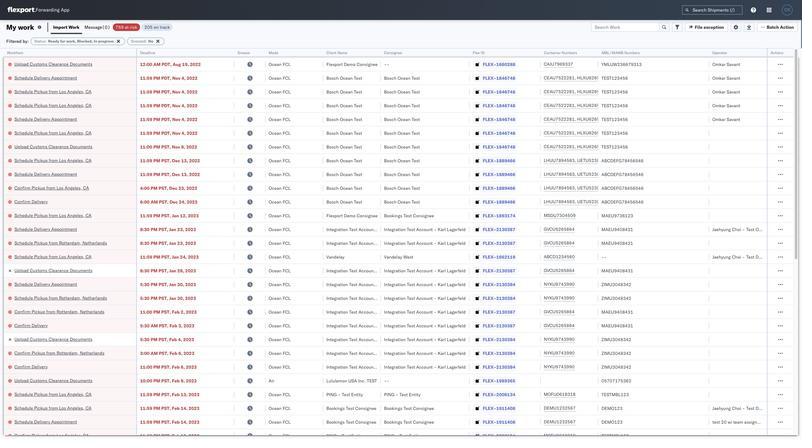 Task type: locate. For each thing, give the bounding box(es) containing it.
dec up 4:00 pm pst, dec 23, 2022
[[172, 172, 180, 177]]

ca for 6th schedule pickup from los angeles, ca button from the bottom of the page
[[86, 130, 92, 136]]

pst, down 11:59 pm pst, jan 12, 2023
[[159, 227, 168, 233]]

confirm pickup from los angeles, ca
[[14, 185, 89, 191], [14, 433, 89, 439]]

6 schedule from the top
[[14, 158, 33, 163]]

0 vertical spatial 1911408
[[496, 406, 515, 412]]

ceau7522281, for schedule pickup from los angeles, ca link corresponding to 2nd schedule pickup from los angeles, ca button
[[544, 103, 576, 108]]

dec up 6:00 am pst, dec 24, 2022
[[169, 186, 177, 191]]

flex-1893174 button
[[473, 212, 517, 220], [473, 212, 517, 220]]

ceau7522281, for 8th schedule pickup from los angeles, ca button from the bottom of the page's schedule pickup from los angeles, ca link
[[544, 89, 576, 95]]

26 fcl from the top
[[283, 420, 291, 426]]

origin
[[756, 227, 768, 233]]

0 vertical spatial 11:59 pm pst, dec 13, 2022
[[140, 158, 200, 164]]

6,
[[178, 351, 182, 357], [181, 365, 185, 370]]

11 11:59 from the top
[[140, 406, 152, 412]]

0 vertical spatial 24,
[[179, 199, 186, 205]]

filtered by:
[[6, 38, 29, 44]]

pickup
[[34, 89, 48, 94], [34, 103, 48, 108], [34, 130, 48, 136], [34, 158, 48, 163], [32, 185, 45, 191], [34, 213, 48, 219], [34, 240, 48, 246], [34, 254, 48, 260], [34, 296, 48, 301], [32, 309, 45, 315], [32, 351, 45, 356], [34, 392, 48, 398], [34, 406, 48, 412], [32, 433, 45, 439]]

8:30 down 6:00
[[140, 227, 150, 233]]

1 vertical spatial confirm pickup from los angeles, ca
[[14, 433, 89, 439]]

for
[[60, 39, 65, 43]]

resize handle column header for container numbers
[[591, 49, 598, 440]]

1 vertical spatial flexport demo consignee
[[326, 213, 378, 219]]

4 uetu5238478 from the top
[[577, 199, 608, 205]]

2 vertical spatial confirm delivery button
[[14, 364, 48, 371]]

24, up 12, at the left of page
[[179, 199, 186, 205]]

23, up 6:00 am pst, dec 24, 2022
[[178, 186, 185, 191]]

0 vertical spatial confirm pickup from rotterdam, netherlands link
[[14, 309, 104, 315]]

resize handle column header for mbl/mawb numbers
[[702, 49, 709, 440]]

4 schedule from the top
[[14, 116, 33, 122]]

0 vertical spatial choi
[[732, 227, 741, 233]]

11:59 for 2nd schedule pickup from los angeles, ca button
[[140, 103, 152, 109]]

am for 3:00
[[151, 351, 158, 357]]

11:59 pm pst, dec 13, 2022 for schedule delivery appointment
[[140, 172, 200, 177]]

2023 down the 8:30 pm pst, jan 28, 2023
[[185, 282, 196, 288]]

dec
[[172, 158, 180, 164], [172, 172, 180, 177], [169, 186, 177, 191], [170, 199, 178, 205]]

4 confirm from the top
[[14, 323, 30, 329]]

schedule for 8:30 pm pst, jan 23, 2023 schedule pickup from rotterdam, netherlands button
[[14, 240, 33, 246]]

2 jaehyung from the top
[[712, 255, 731, 260]]

4 schedule delivery appointment from the top
[[14, 227, 77, 232]]

consignee inside "consignee" button
[[384, 50, 402, 55]]

jaehyung choi - test destination agent up assignment
[[712, 406, 791, 412]]

12 ocean fcl from the top
[[269, 213, 291, 219]]

resize handle column header
[[129, 49, 136, 440], [227, 49, 234, 440], [258, 49, 266, 440], [316, 49, 323, 440], [373, 49, 381, 440], [462, 49, 470, 440], [533, 49, 541, 440], [591, 49, 598, 440], [702, 49, 709, 440], [759, 49, 767, 440], [786, 49, 794, 440]]

4 2130384 from the top
[[496, 351, 515, 357]]

choi
[[732, 227, 741, 233], [732, 255, 741, 260], [732, 406, 741, 412]]

30, down 28,
[[177, 282, 184, 288]]

11 ocean fcl from the top
[[269, 199, 291, 205]]

13, up 4:00 pm pst, dec 23, 2022
[[181, 172, 188, 177]]

2 lhuu7894563, uetu5238478 from the top
[[544, 172, 608, 177]]

test 20 wi team assignment
[[712, 420, 767, 426]]

0 vertical spatial 8:30
[[140, 227, 150, 233]]

0 vertical spatial confirm pickup from rotterdam, netherlands
[[14, 309, 104, 315]]

ca for 5th schedule pickup from los angeles, ca button from the top
[[86, 213, 92, 219]]

am right 6:00
[[151, 199, 158, 205]]

0 vertical spatial confirm delivery button
[[14, 199, 48, 206]]

: for snoozed
[[146, 39, 147, 43]]

3 confirm from the top
[[14, 309, 30, 315]]

0 vertical spatial flexport
[[326, 62, 343, 67]]

flex-2130387 for schedule delivery appointment
[[483, 227, 515, 233]]

0 vertical spatial confirm pickup from los angeles, ca link
[[14, 185, 89, 191]]

13 schedule from the top
[[14, 296, 33, 301]]

flex-1911408 button
[[473, 405, 517, 413], [473, 405, 517, 413], [473, 418, 517, 427], [473, 418, 517, 427]]

4 5:30 from the top
[[140, 337, 150, 343]]

13, down 9,
[[181, 392, 188, 398]]

1 appointment from the top
[[51, 75, 77, 81]]

1 vertical spatial 8:30
[[140, 241, 150, 246]]

1 vertical spatial upload customs clearance documents button
[[14, 144, 92, 151]]

pst, up 4:00 pm pst, dec 23, 2022
[[161, 172, 171, 177]]

8 schedule pickup from los angeles, ca link from the top
[[14, 406, 92, 412]]

2 schedule from the top
[[14, 89, 33, 94]]

0 vertical spatial upload customs clearance documents button
[[14, 61, 92, 68]]

0 vertical spatial testmbl123
[[601, 392, 629, 398]]

20
[[721, 420, 727, 426]]

18 flex- from the top
[[483, 296, 496, 302]]

1 vertical spatial confirm pickup from los angeles, ca button
[[14, 433, 89, 440]]

confirm pickup from los angeles, ca link for 11:59 pm pst, feb 16, 2023
[[14, 433, 89, 439]]

20 fcl from the top
[[283, 323, 291, 329]]

11:59 pm pst, feb 14, 2023 for test
[[140, 420, 199, 426]]

ocean
[[269, 62, 282, 67], [269, 75, 282, 81], [340, 75, 353, 81], [398, 75, 410, 81], [269, 89, 282, 95], [340, 89, 353, 95], [398, 89, 410, 95], [269, 103, 282, 109], [340, 103, 353, 109], [398, 103, 410, 109], [269, 117, 282, 122], [340, 117, 353, 122], [398, 117, 410, 122], [269, 130, 282, 136], [340, 130, 353, 136], [398, 130, 410, 136], [269, 144, 282, 150], [340, 144, 353, 150], [398, 144, 410, 150], [269, 158, 282, 164], [340, 158, 353, 164], [398, 158, 410, 164], [269, 172, 282, 177], [340, 172, 353, 177], [398, 172, 410, 177], [269, 186, 282, 191], [340, 186, 353, 191], [398, 186, 410, 191], [269, 199, 282, 205], [340, 199, 353, 205], [398, 199, 410, 205], [269, 213, 282, 219], [269, 227, 282, 233], [269, 241, 282, 246], [269, 255, 282, 260], [269, 268, 282, 274], [269, 282, 282, 288], [269, 296, 282, 302], [269, 310, 282, 315], [269, 323, 282, 329], [269, 337, 282, 343], [269, 351, 282, 357], [269, 365, 282, 370], [269, 392, 282, 398], [269, 406, 282, 412], [269, 420, 282, 426], [269, 434, 282, 439]]

14, down '11:59 pm pst, feb 13, 2023'
[[181, 406, 188, 412]]

0 horizontal spatial vandelay
[[326, 255, 344, 260]]

message (0)
[[84, 24, 110, 30]]

1 vertical spatial confirm pickup from rotterdam, netherlands button
[[14, 350, 104, 357]]

2006134
[[496, 392, 515, 398], [496, 434, 515, 439]]

jaehyung choi - test destination agent for --
[[712, 255, 791, 260]]

delivery for 5:30 am pst, feb 3, 2023
[[32, 323, 48, 329]]

2023 up 11:00 pm pst, feb 2, 2023
[[185, 296, 196, 302]]

schedule delivery appointment link for 8:30 pm pst, jan 23, 2023
[[14, 226, 77, 233]]

upload customs clearance documents link for 11:00
[[14, 144, 92, 150]]

7 11:59 from the top
[[140, 172, 152, 177]]

from for confirm pickup from los angeles, ca link for 4:00 pm pst, dec 23, 2022
[[46, 185, 55, 191]]

1 hlxu8034992 from the top
[[610, 75, 641, 81]]

0 vertical spatial 11:59 pm pst, feb 14, 2023
[[140, 406, 199, 412]]

2 flexport demo consignee from the top
[[326, 213, 378, 219]]

1 vertical spatial schedule pickup from rotterdam, netherlands button
[[14, 295, 107, 302]]

5:30 up 5:30 pm pst, feb 4, 2023
[[140, 323, 150, 329]]

2 14, from the top
[[181, 420, 188, 426]]

-- for flex-1989365
[[384, 379, 389, 384]]

demu1232567 for jaehyung choi - test destination agent
[[544, 406, 576, 412]]

2 hlxu6269489, from the top
[[577, 89, 609, 95]]

2023 down '11:59 pm pst, feb 13, 2023'
[[189, 406, 199, 412]]

6 resize handle column header from the left
[[462, 49, 470, 440]]

flexport
[[326, 62, 343, 67], [326, 213, 343, 219]]

6 schedule delivery appointment button from the top
[[14, 419, 77, 426]]

1 vertical spatial 1911408
[[496, 420, 515, 426]]

0 vertical spatial demo123
[[601, 406, 623, 412]]

feb down 10:00 pm pst, feb 9, 2023
[[172, 392, 180, 398]]

2023 right 28,
[[185, 268, 196, 274]]

0 vertical spatial schedule pickup from rotterdam, netherlands
[[14, 240, 107, 246]]

pst, down 10:00 pm pst, feb 9, 2023
[[161, 392, 171, 398]]

8,
[[181, 144, 185, 150]]

11:59 for schedule delivery appointment button corresponding to 11:59 pm pst, feb 14, 2023
[[140, 420, 152, 426]]

vandelay
[[326, 255, 344, 260], [384, 255, 402, 260]]

0 horizontal spatial numbers
[[561, 50, 577, 55]]

abcdefg78456546 for schedule delivery appointment
[[601, 172, 644, 177]]

0 vertical spatial demo
[[344, 62, 356, 67]]

1 schedule pickup from rotterdam, netherlands button from the top
[[14, 240, 107, 247]]

1 vertical spatial choi
[[732, 255, 741, 260]]

1 vertical spatial 11:59 pm pst, feb 14, 2023
[[140, 420, 199, 426]]

1 vertical spatial 6,
[[181, 365, 185, 370]]

1 2130384 from the top
[[496, 282, 515, 288]]

6:00 am pst, dec 24, 2022
[[140, 199, 198, 205]]

2 vertical spatial 23,
[[177, 241, 184, 246]]

0 vertical spatial confirm pickup from los angeles, ca button
[[14, 185, 89, 192]]

1 horizontal spatial vandelay
[[384, 255, 402, 260]]

2 vertical spatial --
[[384, 379, 389, 384]]

am up 5:30 pm pst, feb 4, 2023
[[151, 323, 158, 329]]

1 vertical spatial 11:00
[[140, 310, 152, 315]]

0 vertical spatial destination
[[756, 255, 779, 260]]

import work
[[53, 24, 79, 30]]

11:59
[[140, 75, 152, 81], [140, 89, 152, 95], [140, 103, 152, 109], [140, 117, 152, 122], [140, 130, 152, 136], [140, 158, 152, 164], [140, 172, 152, 177], [140, 213, 152, 219], [140, 255, 152, 260], [140, 392, 152, 398], [140, 406, 152, 412], [140, 420, 152, 426], [140, 434, 152, 439]]

jan
[[172, 213, 179, 219], [169, 227, 176, 233], [169, 241, 176, 246], [172, 255, 179, 260], [169, 268, 176, 274], [169, 282, 176, 288], [169, 296, 176, 302]]

aug
[[173, 62, 181, 67]]

1 vertical spatial flex-1911408
[[483, 420, 515, 426]]

1 vertical spatial mofu0618318
[[544, 434, 576, 439]]

upload
[[14, 61, 29, 67], [14, 144, 29, 150], [14, 268, 29, 274], [14, 337, 29, 343], [14, 378, 29, 384]]

pst, down the 8:30 pm pst, jan 28, 2023
[[159, 282, 168, 288]]

4 clearance from the top
[[49, 337, 69, 343]]

05707175362
[[601, 379, 631, 384]]

1 vertical spatial confirm pickup from rotterdam, netherlands
[[14, 351, 104, 356]]

5:30 up 11:00 pm pst, feb 2, 2023
[[140, 296, 150, 302]]

flex-1662119 button
[[473, 253, 517, 262], [473, 253, 517, 262]]

4 schedule delivery appointment button from the top
[[14, 226, 77, 233]]

uetu5238478
[[577, 158, 608, 164], [577, 172, 608, 177], [577, 185, 608, 191], [577, 199, 608, 205]]

3 upload customs clearance documents button from the top
[[14, 378, 92, 385]]

23 ocean fcl from the top
[[269, 365, 291, 370]]

angeles, for confirm pickup from los angeles, ca button for 4:00 pm pst, dec 23, 2022
[[65, 185, 82, 191]]

confirm delivery button for 5:30 am pst, feb 3, 2023
[[14, 323, 48, 330]]

pst, left 8,
[[161, 144, 171, 150]]

0 vertical spatial mofu0618318
[[544, 392, 576, 398]]

batch action
[[767, 24, 794, 30]]

1 vertical spatial 24,
[[180, 255, 187, 260]]

0 vertical spatial --
[[384, 62, 389, 67]]

2 8:30 pm pst, jan 23, 2023 from the top
[[140, 241, 196, 246]]

0 vertical spatial caiu7969337
[[544, 61, 573, 67]]

id
[[481, 50, 485, 55]]

mofu0618318
[[544, 392, 576, 398], [544, 434, 576, 439]]

5:30 pm pst, jan 30, 2023 down the 8:30 pm pst, jan 28, 2023
[[140, 282, 196, 288]]

13, down 8,
[[181, 158, 188, 164]]

container numbers
[[544, 50, 577, 55]]

1 vertical spatial 23,
[[177, 227, 184, 233]]

2023 up 10:00 pm pst, feb 9, 2023
[[186, 365, 197, 370]]

confirm pickup from los angeles, ca link
[[14, 185, 89, 191], [14, 433, 89, 439]]

1 vertical spatial confirm delivery button
[[14, 323, 48, 330]]

1 horizontal spatial :
[[146, 39, 147, 43]]

2 vertical spatial 11:00
[[140, 365, 152, 370]]

2 2130387 from the top
[[496, 241, 515, 246]]

3 upload customs clearance documents from the top
[[14, 268, 92, 274]]

2 schedule pickup from rotterdam, netherlands link from the top
[[14, 295, 107, 302]]

4 abcdefg78456546 from the top
[[601, 199, 644, 205]]

2 vertical spatial 13,
[[181, 392, 188, 398]]

3 choi from the top
[[732, 406, 741, 412]]

choi up team
[[732, 406, 741, 412]]

pdt, for schedule delivery appointment link corresponding to 11:59 pm pdt, nov 4, 2022
[[161, 117, 171, 122]]

forwarding
[[36, 7, 60, 13]]

1 vertical spatial destination
[[756, 406, 779, 412]]

1 vertical spatial jaehyung
[[712, 255, 731, 260]]

upload customs clearance documents for 10:00
[[14, 378, 92, 384]]

jaehyung choi - test origin agent
[[712, 227, 780, 233]]

angeles, for 2nd schedule pickup from los angeles, ca button
[[67, 103, 84, 108]]

0 horizontal spatial :
[[45, 39, 47, 43]]

18 ocean fcl from the top
[[269, 296, 291, 302]]

omkar for upload customs clearance documents link associated with 12:00
[[712, 62, 726, 67]]

angeles, for 5th schedule pickup from los angeles, ca button from the top
[[67, 213, 84, 219]]

jan up 28,
[[172, 255, 179, 260]]

4 documents from the top
[[70, 337, 92, 343]]

2 vertical spatial upload customs clearance documents button
[[14, 378, 92, 385]]

los for 5th schedule pickup from los angeles, ca button from the top
[[59, 213, 66, 219]]

0 vertical spatial flexport demo consignee
[[326, 62, 378, 67]]

-- for flex-1660288
[[384, 62, 389, 67]]

schedule pickup from rotterdam, netherlands link
[[14, 240, 107, 246], [14, 295, 107, 302]]

0 vertical spatial 6,
[[178, 351, 182, 357]]

3 lhuu7894563, uetu5238478 from the top
[[544, 185, 608, 191]]

11 schedule from the top
[[14, 254, 33, 260]]

lhuu7894563,
[[544, 158, 576, 164], [544, 172, 576, 177], [544, 185, 576, 191], [544, 199, 576, 205]]

flexport for bookings test consignee
[[326, 213, 343, 219]]

17 fcl from the top
[[283, 282, 291, 288]]

1 vertical spatial 5:30 pm pst, jan 30, 2023
[[140, 296, 196, 302]]

2 vertical spatial agent
[[780, 406, 791, 412]]

1 vertical spatial demo123
[[601, 420, 623, 426]]

0 vertical spatial jaehyung
[[712, 227, 731, 233]]

jaehyung choi - test destination agent down jaehyung choi - test origin agent
[[712, 255, 791, 260]]

testmbl123 for 11:59 pm pst, feb 16, 2023
[[601, 434, 629, 439]]

flex-2006134
[[483, 392, 515, 398], [483, 434, 515, 439]]

0 vertical spatial demu1232567
[[544, 406, 576, 412]]

12,
[[180, 213, 187, 219]]

2023 down 10:00 pm pst, feb 9, 2023
[[189, 392, 199, 398]]

numbers right container
[[561, 50, 577, 55]]

operator
[[712, 50, 727, 55]]

8:30 pm pst, jan 23, 2023 up 11:59 pm pst, jan 24, 2023 at the bottom of page
[[140, 241, 196, 246]]

2 vertical spatial choi
[[732, 406, 741, 412]]

: left no
[[146, 39, 147, 43]]

flex id
[[473, 50, 485, 55]]

1 vertical spatial --
[[601, 255, 607, 260]]

omkar savant for 2nd schedule pickup from los angeles, ca button
[[712, 103, 740, 109]]

exception
[[704, 24, 724, 30]]

schedule for 6th schedule delivery appointment button from the bottom of the page
[[14, 75, 33, 81]]

1 horizontal spatial numbers
[[624, 50, 640, 55]]

schedule pickup from rotterdam, netherlands button for 5:30 pm pst, jan 30, 2023
[[14, 295, 107, 302]]

from for 8:30 'schedule pickup from rotterdam, netherlands' link
[[49, 240, 58, 246]]

numbers
[[561, 50, 577, 55], [624, 50, 640, 55]]

30, up 2,
[[177, 296, 184, 302]]

0 vertical spatial confirm pickup from rotterdam, netherlands button
[[14, 309, 104, 316]]

1 savant from the top
[[727, 62, 740, 67]]

3 zimu3048342 from the top
[[601, 337, 631, 343]]

1846748
[[496, 75, 515, 81], [496, 89, 515, 95], [496, 103, 515, 109], [496, 117, 515, 122], [496, 130, 515, 136], [496, 144, 515, 150]]

flexport demo consignee
[[326, 62, 378, 67], [326, 213, 378, 219]]

flexport for --
[[326, 62, 343, 67]]

1 vertical spatial confirm pickup from los angeles, ca link
[[14, 433, 89, 439]]

mofu0618318 for 11:59 pm pst, feb 16, 2023
[[544, 434, 576, 439]]

0 vertical spatial 30,
[[177, 282, 184, 288]]

documents for 12:00 am pdt, aug 19, 2022
[[70, 61, 92, 67]]

7 resize handle column header from the left
[[533, 49, 541, 440]]

flex-2006134 for 11:59 pm pst, feb 13, 2023
[[483, 392, 515, 398]]

vandelay west
[[384, 255, 413, 260]]

los for 6th schedule pickup from los angeles, ca button from the bottom of the page
[[59, 130, 66, 136]]

feb left 9,
[[172, 379, 180, 384]]

23, up 11:59 pm pst, jan 24, 2023 at the bottom of page
[[177, 241, 184, 246]]

hlxu8034992
[[610, 75, 641, 81], [610, 89, 641, 95], [610, 103, 641, 108], [610, 117, 641, 122], [610, 130, 641, 136], [610, 144, 641, 150]]

1911408
[[496, 406, 515, 412], [496, 420, 515, 426]]

1 vertical spatial confirm delivery link
[[14, 323, 48, 329]]

1 flex-2130384 from the top
[[483, 282, 515, 288]]

from
[[49, 89, 58, 94], [49, 103, 58, 108], [49, 130, 58, 136], [49, 158, 58, 163], [46, 185, 55, 191], [49, 213, 58, 219], [49, 240, 58, 246], [49, 254, 58, 260], [49, 296, 58, 301], [46, 309, 55, 315], [46, 351, 55, 356], [49, 392, 58, 398], [49, 406, 58, 412], [46, 433, 55, 439]]

delivery for 8:30 pm pst, jan 23, 2023
[[34, 227, 50, 232]]

upload customs clearance documents link for 10:00
[[14, 378, 92, 384]]

am right 3:00
[[151, 351, 158, 357]]

documents for 10:00 pm pst, feb 9, 2023
[[70, 378, 92, 384]]

4:00
[[140, 186, 150, 191]]

1 vertical spatial schedule pickup from rotterdam, netherlands link
[[14, 295, 107, 302]]

testmbl123 for 11:59 pm pst, feb 13, 2023
[[601, 392, 629, 398]]

jan down 11:59 pm pst, jan 12, 2023
[[169, 227, 176, 233]]

4 flex-1846748 from the top
[[483, 117, 515, 122]]

2023 right 2,
[[186, 310, 197, 315]]

1 vertical spatial confirm delivery
[[14, 323, 48, 329]]

8:30 down 11:59 pm pst, jan 24, 2023 at the bottom of page
[[140, 268, 150, 274]]

9 schedule from the top
[[14, 227, 33, 232]]

23, down 12, at the left of page
[[177, 227, 184, 233]]

2 vertical spatial 8:30
[[140, 268, 150, 274]]

rotterdam,
[[59, 240, 81, 246], [59, 296, 81, 301], [57, 309, 79, 315], [57, 351, 79, 356]]

jan left 12, at the left of page
[[172, 213, 179, 219]]

0 vertical spatial flex-2006134
[[483, 392, 515, 398]]

0 vertical spatial schedule pickup from rotterdam, netherlands link
[[14, 240, 107, 246]]

0 vertical spatial confirm delivery
[[14, 199, 48, 205]]

0 vertical spatial 2006134
[[496, 392, 515, 398]]

customs
[[30, 61, 47, 67], [30, 144, 47, 150], [30, 268, 47, 274], [30, 337, 47, 343], [30, 378, 47, 384]]

11:59 pm pst, feb 14, 2023 down '11:59 pm pst, feb 13, 2023'
[[140, 406, 199, 412]]

1 schedule pickup from rotterdam, netherlands link from the top
[[14, 240, 107, 246]]

2 30, from the top
[[177, 296, 184, 302]]

bookings test consignee
[[384, 213, 434, 219], [326, 406, 376, 412], [384, 406, 434, 412], [326, 420, 376, 426], [384, 420, 434, 426]]

jan down the 8:30 pm pst, jan 28, 2023
[[169, 282, 176, 288]]

2 1911408 from the top
[[496, 420, 515, 426]]

4 ocean fcl from the top
[[269, 103, 291, 109]]

schedule pickup from los angeles, ca link for 2nd schedule pickup from los angeles, ca button
[[14, 102, 92, 109]]

1 vertical spatial agent
[[780, 255, 791, 260]]

hlxu6269489, for upload customs clearance documents button related to 11:00 pm pst, nov 8, 2022
[[577, 144, 609, 150]]

24, for 2022
[[179, 199, 186, 205]]

by:
[[23, 38, 29, 44]]

flexport demo consignee for bookings
[[326, 213, 378, 219]]

2 abcdefg78456546 from the top
[[601, 172, 644, 177]]

omkar savant
[[712, 62, 740, 67], [712, 75, 740, 81], [712, 89, 740, 95], [712, 103, 740, 109], [712, 117, 740, 122]]

pst, up 11:00 pm pst, feb 2, 2023
[[159, 296, 168, 302]]

0 vertical spatial 5:30 pm pst, jan 30, 2023
[[140, 282, 196, 288]]

6, up 11:00 pm pst, feb 6, 2023
[[178, 351, 182, 357]]

pdt, for schedule pickup from los angeles, ca link corresponding to 2nd schedule pickup from los angeles, ca button
[[161, 103, 171, 109]]

1 demo from the top
[[344, 62, 356, 67]]

schedule delivery appointment for 5:30 pm pst, jan 30, 2023
[[14, 282, 77, 287]]

8 schedule from the top
[[14, 213, 33, 219]]

2 confirm pickup from los angeles, ca link from the top
[[14, 433, 89, 439]]

2 vertical spatial confirm delivery
[[14, 365, 48, 370]]

2 vertical spatial confirm delivery link
[[14, 364, 48, 370]]

1 vertical spatial schedule pickup from rotterdam, netherlands
[[14, 296, 107, 301]]

4 upload customs clearance documents from the top
[[14, 337, 92, 343]]

upload customs clearance documents for 12:00
[[14, 61, 92, 67]]

0 vertical spatial agent
[[769, 227, 780, 233]]

netherlands for 5:30 pm pst, jan 30, 2023
[[82, 296, 107, 301]]

1 destination from the top
[[756, 255, 779, 260]]

11:59 pm pst, dec 13, 2022 up 4:00 pm pst, dec 23, 2022
[[140, 172, 200, 177]]

1 vertical spatial 14,
[[181, 420, 188, 426]]

demu1232567
[[544, 406, 576, 412], [544, 420, 576, 425]]

pst, up the 8:30 pm pst, jan 28, 2023
[[161, 255, 171, 260]]

4 nyku9743990 from the top
[[544, 351, 575, 357]]

1 vertical spatial flexport
[[326, 213, 343, 219]]

2 documents from the top
[[70, 144, 92, 150]]

3 flex-1846748 from the top
[[483, 103, 515, 109]]

1 vertical spatial confirm pickup from rotterdam, netherlands link
[[14, 350, 104, 357]]

24, up 28,
[[180, 255, 187, 260]]

jan left 28,
[[169, 268, 176, 274]]

destination down origin in the right of the page
[[756, 255, 779, 260]]

flex-1846748
[[483, 75, 515, 81], [483, 89, 515, 95], [483, 103, 515, 109], [483, 117, 515, 122], [483, 130, 515, 136], [483, 144, 515, 150]]

Search Work text field
[[591, 22, 659, 32]]

schedule pickup from los angeles, ca for 2nd schedule pickup from los angeles, ca button
[[14, 103, 92, 108]]

1 vertical spatial testmbl123
[[601, 434, 629, 439]]

pst, down 6:00 am pst, dec 24, 2022
[[161, 213, 171, 219]]

11:59 pm pst, feb 13, 2023
[[140, 392, 199, 398]]

8:30 pm pst, jan 28, 2023
[[140, 268, 196, 274]]

0 vertical spatial 14,
[[181, 406, 188, 412]]

schedule delivery appointment button for 5:30 pm pst, jan 30, 2023
[[14, 281, 77, 288]]

2130387 for confirm delivery
[[496, 323, 515, 329]]

lhuu7894563, uetu5238478 for schedule delivery appointment
[[544, 172, 608, 177]]

confirm delivery link for 5:30
[[14, 323, 48, 329]]

jaehyung choi - test destination agent
[[712, 255, 791, 260], [712, 406, 791, 412]]

0 vertical spatial 23,
[[178, 186, 185, 191]]

netherlands for 8:30 pm pst, jan 23, 2023
[[82, 240, 107, 246]]

24,
[[179, 199, 186, 205], [180, 255, 187, 260]]

netherlands
[[82, 240, 107, 246], [82, 296, 107, 301], [80, 309, 104, 315], [80, 351, 104, 356]]

6, up 9,
[[181, 365, 185, 370]]

14, up 16, at the left bottom of page
[[181, 420, 188, 426]]

test
[[712, 420, 720, 426]]

2022
[[190, 62, 201, 67], [187, 75, 198, 81], [187, 89, 198, 95], [187, 103, 198, 109], [187, 117, 198, 122], [187, 130, 198, 136], [186, 144, 197, 150], [189, 158, 200, 164], [189, 172, 200, 177], [186, 186, 197, 191], [187, 199, 198, 205]]

3 lhuu7894563, from the top
[[544, 185, 576, 191]]

11:59 pm pst, dec 13, 2022 down 11:00 pm pst, nov 8, 2022
[[140, 158, 200, 164]]

schedule delivery appointment link for 11:59 pm pdt, nov 4, 2022
[[14, 116, 77, 122]]

clearance for 11:00 pm pst, nov 8, 2022
[[49, 144, 69, 150]]

documents for 11:00 pm pst, nov 8, 2022
[[70, 144, 92, 150]]

2 confirm pickup from los angeles, ca button from the top
[[14, 433, 89, 440]]

5 schedule delivery appointment button from the top
[[14, 281, 77, 288]]

1 vertical spatial demu1232567
[[544, 420, 576, 425]]

8:30 pm pst, jan 23, 2023 down 11:59 pm pst, jan 12, 2023
[[140, 227, 196, 233]]

schedule delivery appointment button for 8:30 pm pst, jan 23, 2023
[[14, 226, 77, 233]]

angeles, for 8th schedule pickup from los angeles, ca button from the bottom of the page
[[67, 89, 84, 94]]

0 vertical spatial confirm delivery link
[[14, 199, 48, 205]]

schedule pickup from rotterdam, netherlands for 5:30 pm pst, jan 30, 2023
[[14, 296, 107, 301]]

customs for 12:00 am pdt, aug 19, 2022
[[30, 61, 47, 67]]

consignee
[[384, 50, 402, 55], [357, 62, 378, 67], [357, 213, 378, 219], [413, 213, 434, 219], [355, 406, 376, 412], [413, 406, 434, 412], [355, 420, 376, 426], [413, 420, 434, 426]]

5:30 up 3:00
[[140, 337, 150, 343]]

pst,
[[161, 144, 171, 150], [161, 158, 171, 164], [161, 172, 171, 177], [159, 186, 168, 191], [159, 199, 168, 205], [161, 213, 171, 219], [159, 227, 168, 233], [159, 241, 168, 246], [161, 255, 171, 260], [159, 268, 168, 274], [159, 282, 168, 288], [159, 296, 168, 302], [161, 310, 171, 315], [159, 323, 168, 329], [159, 337, 168, 343], [159, 351, 168, 357], [161, 365, 171, 370], [161, 379, 171, 384], [161, 392, 171, 398], [161, 406, 171, 412], [161, 420, 171, 426], [161, 434, 171, 439]]

schedule for 8th schedule pickup from los angeles, ca button from the bottom of the page
[[14, 89, 33, 94]]

from for fourth schedule pickup from los angeles, ca button from the top schedule pickup from los angeles, ca link
[[49, 158, 58, 163]]

flex-1911408 for test 20 wi team assignment
[[483, 420, 515, 426]]

1 confirm pickup from los angeles, ca button from the top
[[14, 185, 89, 192]]

0 vertical spatial jaehyung choi - test destination agent
[[712, 255, 791, 260]]

schedule pickup from los angeles, ca link for 7th schedule pickup from los angeles, ca button
[[14, 392, 92, 398]]

4 flex-2130387 from the top
[[483, 310, 515, 315]]

2023 up 11:00 pm pst, feb 6, 2023
[[183, 351, 194, 357]]

1 vertical spatial 30,
[[177, 296, 184, 302]]

4 fcl from the top
[[283, 103, 291, 109]]

0 vertical spatial 11:00
[[140, 144, 152, 150]]

21 flex- from the top
[[483, 337, 496, 343]]

0 vertical spatial confirm pickup from los angeles, ca
[[14, 185, 89, 191]]

schedule pickup from los angeles, ca link
[[14, 89, 92, 95], [14, 102, 92, 109], [14, 130, 92, 136], [14, 157, 92, 164], [14, 213, 92, 219], [14, 254, 92, 260], [14, 392, 92, 398], [14, 406, 92, 412]]

759
[[115, 24, 124, 30]]

1 vertical spatial 8:30 pm pst, jan 23, 2023
[[140, 241, 196, 246]]

6 flex- from the top
[[483, 130, 496, 136]]

2 gvcu5265864 from the top
[[544, 241, 575, 246]]

2 upload customs clearance documents button from the top
[[14, 144, 92, 151]]

5:30 pm pst, jan 30, 2023 up 11:00 pm pst, feb 2, 2023
[[140, 296, 196, 302]]

13 11:59 from the top
[[140, 434, 152, 439]]

2023
[[188, 213, 199, 219], [185, 227, 196, 233], [185, 241, 196, 246], [188, 255, 199, 260], [185, 268, 196, 274], [185, 282, 196, 288], [185, 296, 196, 302], [186, 310, 197, 315], [183, 323, 194, 329], [183, 337, 194, 343], [183, 351, 194, 357], [186, 365, 197, 370], [186, 379, 197, 384], [189, 392, 199, 398], [189, 406, 199, 412], [189, 420, 199, 426], [189, 434, 199, 439]]

1662119
[[496, 255, 515, 260]]

8:30 up 11:59 pm pst, jan 24, 2023 at the bottom of page
[[140, 241, 150, 246]]

savant for 2nd schedule pickup from los angeles, ca button
[[727, 103, 740, 109]]

1 vertical spatial demo
[[344, 213, 356, 219]]

1 schedule pickup from los angeles, ca button from the top
[[14, 89, 92, 95]]

1 omkar savant from the top
[[712, 62, 740, 67]]

feb down '11:59 pm pst, feb 13, 2023'
[[172, 406, 180, 412]]

1 vertical spatial 2006134
[[496, 434, 515, 439]]

ca for fourth schedule pickup from los angeles, ca button from the top
[[86, 158, 92, 163]]

rotterdam, for 5:30 pm pst, jan 30, 2023
[[59, 296, 81, 301]]

3 hlxu6269489, from the top
[[577, 103, 609, 108]]

5:30 down the 8:30 pm pst, jan 28, 2023
[[140, 282, 150, 288]]

confirm delivery button for 6:00 am pst, dec 24, 2022
[[14, 199, 48, 206]]

maeu9408431 for confirm delivery
[[601, 323, 633, 329]]

upload customs clearance documents button for 10:00 pm pst, feb 9, 2023
[[14, 378, 92, 385]]

feb up 10:00 pm pst, feb 9, 2023
[[172, 365, 180, 370]]

mbl/mawb
[[601, 50, 623, 55]]

feb up 11:59 pm pst, feb 16, 2023
[[172, 420, 180, 426]]

savant for 11:59 pm pdt, nov 4, 2022's schedule delivery appointment button
[[727, 117, 740, 122]]

vandelay for vandelay west
[[384, 255, 402, 260]]

dec down 11:00 pm pst, nov 8, 2022
[[172, 158, 180, 164]]

angeles,
[[67, 89, 84, 94], [67, 103, 84, 108], [67, 130, 84, 136], [67, 158, 84, 163], [65, 185, 82, 191], [67, 213, 84, 219], [67, 254, 84, 260], [67, 392, 84, 398], [67, 406, 84, 412], [65, 433, 82, 439]]

2 vertical spatial jaehyung
[[712, 406, 731, 412]]

choi left origin in the right of the page
[[732, 227, 741, 233]]

6 schedule delivery appointment from the top
[[14, 420, 77, 425]]

2 confirm pickup from rotterdam, netherlands link from the top
[[14, 350, 104, 357]]

choi down jaehyung choi - test origin agent
[[732, 255, 741, 260]]

1 vertical spatial flex-2006134
[[483, 434, 515, 439]]

1 flexport from the top
[[326, 62, 343, 67]]

6 confirm from the top
[[14, 365, 30, 370]]

1 30, from the top
[[177, 282, 184, 288]]

: left ready
[[45, 39, 47, 43]]

:
[[45, 39, 47, 43], [146, 39, 147, 43]]

numbers up ymluw236679313 on the right of the page
[[624, 50, 640, 55]]

2 mofu0618318 from the top
[[544, 434, 576, 439]]

track
[[160, 24, 170, 30]]

entity
[[351, 392, 363, 398], [409, 392, 421, 398], [351, 434, 363, 439], [409, 434, 421, 439]]

2023 up 11:59 pm pst, feb 16, 2023
[[189, 420, 199, 426]]

karl
[[380, 227, 388, 233], [438, 227, 446, 233], [380, 241, 388, 246], [438, 241, 446, 246], [380, 268, 388, 274], [438, 268, 446, 274], [380, 282, 388, 288], [438, 282, 446, 288], [380, 296, 388, 302], [438, 296, 446, 302], [380, 310, 388, 315], [438, 310, 446, 315], [380, 323, 388, 329], [438, 323, 446, 329], [380, 337, 388, 343], [438, 337, 446, 343], [380, 351, 388, 357], [438, 351, 446, 357], [380, 365, 388, 370], [438, 365, 446, 370]]

ca
[[86, 89, 92, 94], [86, 103, 92, 108], [86, 130, 92, 136], [86, 158, 92, 163], [83, 185, 89, 191], [86, 213, 92, 219], [86, 254, 92, 260], [86, 392, 92, 398], [86, 406, 92, 412], [83, 433, 89, 439]]

3 resize handle column header from the left
[[258, 49, 266, 440]]

confirm pickup from los angeles, ca for 4:00 pm pst, dec 23, 2022
[[14, 185, 89, 191]]

11:59 pm pst, feb 14, 2023 up 11:59 pm pst, feb 16, 2023
[[140, 420, 199, 426]]

1 vertical spatial jaehyung choi - test destination agent
[[712, 406, 791, 412]]

pdt,
[[162, 62, 172, 67], [161, 75, 171, 81], [161, 89, 171, 95], [161, 103, 171, 109], [161, 117, 171, 122], [161, 130, 171, 136]]

schedule for sixth schedule pickup from los angeles, ca button
[[14, 254, 33, 260]]

dec up 11:59 pm pst, jan 12, 2023
[[170, 199, 178, 205]]

schedule pickup from los angeles, ca button
[[14, 89, 92, 95], [14, 102, 92, 109], [14, 130, 92, 137], [14, 157, 92, 164], [14, 213, 92, 219], [14, 254, 92, 261], [14, 392, 92, 399], [14, 406, 92, 412]]

test
[[367, 379, 377, 384]]

ping
[[326, 392, 337, 398], [384, 392, 394, 398], [326, 434, 337, 439], [384, 434, 394, 439]]

1 ceau7522281, from the top
[[544, 75, 576, 81]]

mofu0618318 for 11:59 pm pst, feb 13, 2023
[[544, 392, 576, 398]]

22 ocean fcl from the top
[[269, 351, 291, 357]]

schedule for 8:30 pm pst, jan 23, 2023's schedule delivery appointment button
[[14, 227, 33, 232]]



Task type: vqa. For each thing, say whether or not it's contained in the screenshot.
Cascading on
no



Task type: describe. For each thing, give the bounding box(es) containing it.
18 fcl from the top
[[283, 296, 291, 302]]

schedule for 5:30 pm pst, jan 30, 2023's schedule delivery appointment button
[[14, 282, 33, 287]]

work
[[18, 23, 34, 31]]

flex-1989365
[[483, 379, 515, 384]]

9 fcl from the top
[[283, 172, 291, 177]]

schedule pickup from los angeles, ca for 8th schedule pickup from los angeles, ca button from the bottom of the page
[[14, 89, 92, 94]]

2 5:30 pm pst, jan 30, 2023 from the top
[[140, 296, 196, 302]]

16,
[[181, 434, 188, 439]]

schedule pickup from rotterdam, netherlands link for 8:30
[[14, 240, 107, 246]]

usa
[[348, 379, 357, 384]]

5:30 pm pst, feb 4, 2023
[[140, 337, 194, 343]]

pst, left 16, at the left bottom of page
[[161, 434, 171, 439]]

1 5:30 pm pst, jan 30, 2023 from the top
[[140, 282, 196, 288]]

work,
[[66, 39, 76, 43]]

schedule delivery appointment link for 11:59 pm pst, dec 13, 2022
[[14, 171, 77, 177]]

7 fcl from the top
[[283, 144, 291, 150]]

snooze
[[238, 50, 250, 55]]

2130387 for schedule delivery appointment
[[496, 227, 515, 233]]

flex-1893174
[[483, 213, 515, 219]]

205 on track
[[144, 24, 170, 30]]

mode
[[269, 50, 278, 55]]

jan up 11:00 pm pst, feb 2, 2023
[[169, 296, 176, 302]]

11:59 for 5th schedule pickup from los angeles, ca button from the top
[[140, 213, 152, 219]]

5 ceau7522281, hlxu6269489, hlxu8034992 from the top
[[544, 130, 641, 136]]

maeu9408431 for confirm pickup from rotterdam, netherlands
[[601, 310, 633, 315]]

lhuu7894563, for schedule delivery appointment
[[544, 172, 576, 177]]

los for sixth schedule pickup from los angeles, ca button
[[59, 254, 66, 260]]

pst, down 11:00 pm pst, nov 8, 2022
[[161, 158, 171, 164]]

3 flex-2130387 from the top
[[483, 268, 515, 274]]

Search Shipments (/) text field
[[682, 5, 742, 15]]

confirm for 1st 'confirm pickup from rotterdam, netherlands' button from the bottom of the page
[[14, 351, 30, 356]]

3 flex-2130384 from the top
[[483, 337, 515, 343]]

11:59 pm pst, feb 16, 2023
[[140, 434, 199, 439]]

2 savant from the top
[[727, 75, 740, 81]]

2023 right 12, at the left of page
[[188, 213, 199, 219]]

11:59 for sixth schedule pickup from los angeles, ca button
[[140, 255, 152, 260]]

schedule pickup from rotterdam, netherlands button for 8:30 pm pst, jan 23, 2023
[[14, 240, 107, 247]]

filtered
[[6, 38, 22, 44]]

15 ocean fcl from the top
[[269, 255, 291, 260]]

5 ceau7522281, from the top
[[544, 130, 576, 136]]

ca for 2nd schedule pickup from los angeles, ca button
[[86, 103, 92, 108]]

ca for 7th schedule pickup from los angeles, ca button
[[86, 392, 92, 398]]

action
[[780, 24, 794, 30]]

11:59 pm pdt, nov 4, 2022 for 2nd schedule pickup from los angeles, ca button
[[140, 103, 198, 109]]

snoozed
[[131, 39, 146, 43]]

flexport demo consignee for -
[[326, 62, 378, 67]]

2130387 for confirm pickup from rotterdam, netherlands
[[496, 310, 515, 315]]

6 ceau7522281, hlxu6269489, hlxu8034992 from the top
[[544, 144, 641, 150]]

19 flex- from the top
[[483, 310, 496, 315]]

4:00 pm pst, dec 23, 2022
[[140, 186, 197, 191]]

3 gvcu5265864 from the top
[[544, 268, 575, 274]]

ymluw236679313
[[601, 62, 642, 67]]

am for 12:00
[[153, 62, 161, 67]]

14, for test 20 wi team assignment
[[181, 420, 188, 426]]

1911408 for jaehyung choi - test destination agent
[[496, 406, 515, 412]]

11:59 pm pst, jan 12, 2023
[[140, 213, 199, 219]]

upload customs clearance documents for 11:00
[[14, 144, 92, 150]]

11:00 for 11:00 pm pst, feb 2, 2023
[[140, 310, 152, 315]]

28 flex- from the top
[[483, 434, 496, 439]]

2 omkar savant from the top
[[712, 75, 740, 81]]

10:00 pm pst, feb 9, 2023
[[140, 379, 197, 384]]

2 test123456 from the top
[[601, 89, 628, 95]]

client
[[326, 50, 336, 55]]

10 ocean fcl from the top
[[269, 186, 291, 191]]

work
[[68, 24, 79, 30]]

flex-1911408 for jaehyung choi - test destination agent
[[483, 406, 515, 412]]

mbl/mawb numbers
[[601, 50, 640, 55]]

4 flex-2130384 from the top
[[483, 351, 515, 357]]

flex-1660288
[[483, 62, 515, 67]]

confirm pickup from los angeles, ca button for 11:59 pm pst, feb 16, 2023
[[14, 433, 89, 440]]

resize handle column header for client name
[[373, 49, 381, 440]]

resize handle column header for deadline
[[227, 49, 234, 440]]

1911408 for test 20 wi team assignment
[[496, 420, 515, 426]]

24 flex- from the top
[[483, 379, 496, 384]]

schedule for 5:30 pm pst, jan 30, 2023 schedule pickup from rotterdam, netherlands button
[[14, 296, 33, 301]]

demo for -
[[344, 62, 356, 67]]

11 fcl from the top
[[283, 199, 291, 205]]

1 ceau7522281, hlxu6269489, hlxu8034992 from the top
[[544, 75, 641, 81]]

1893174
[[496, 213, 515, 219]]

7 schedule pickup from los angeles, ca button from the top
[[14, 392, 92, 399]]

from for schedule pickup from los angeles, ca link for sixth schedule pickup from los angeles, ca button
[[49, 254, 58, 260]]

confirm delivery for 5:30 am pst, feb 3, 2023
[[14, 323, 48, 329]]

17 flex- from the top
[[483, 282, 496, 288]]

6 test123456 from the top
[[601, 144, 628, 150]]

21 ocean fcl from the top
[[269, 337, 291, 343]]

1 fcl from the top
[[283, 62, 291, 67]]

2 confirm pickup from rotterdam, netherlands button from the top
[[14, 350, 104, 357]]

pst, down 11:59 pm pst, jan 24, 2023 at the bottom of page
[[159, 268, 168, 274]]

3 5:30 from the top
[[140, 323, 150, 329]]

demo for bookings
[[344, 213, 356, 219]]

feb left 2,
[[172, 310, 180, 315]]

choi for --
[[732, 255, 741, 260]]

3 2130387 from the top
[[496, 268, 515, 274]]

26 ocean fcl from the top
[[269, 420, 291, 426]]

1660288
[[496, 62, 515, 67]]

workitem
[[7, 50, 23, 55]]

11:00 pm pst, nov 8, 2022
[[140, 144, 197, 150]]

23, for confirm pickup from los angeles, ca
[[178, 186, 185, 191]]

lhuu7894563, for schedule pickup from los angeles, ca
[[544, 158, 576, 164]]

2 maeu9408431 from the top
[[601, 241, 633, 246]]

flex id button
[[470, 49, 534, 55]]

2023 right 9,
[[186, 379, 197, 384]]

5 schedule pickup from los angeles, ca button from the top
[[14, 213, 92, 219]]

10 fcl from the top
[[283, 186, 291, 191]]

19,
[[182, 62, 189, 67]]

pst, down 5:30 pm pst, feb 4, 2023
[[159, 351, 168, 357]]

delivery for 11:00 pm pst, feb 6, 2023
[[32, 365, 48, 370]]

2023 down 12, at the left of page
[[185, 227, 196, 233]]

10 flex- from the top
[[483, 186, 496, 191]]

11:00 for 11:00 pm pst, feb 6, 2023
[[140, 365, 152, 370]]

resize handle column header for consignee
[[462, 49, 470, 440]]

3 ocean fcl from the top
[[269, 89, 291, 95]]

6 hlxu8034992 from the top
[[610, 144, 641, 150]]

6 fcl from the top
[[283, 130, 291, 136]]

from for confirm pickup from rotterdam, netherlands link for 2nd 'confirm pickup from rotterdam, netherlands' button from the bottom of the page
[[46, 309, 55, 315]]

3 nyku9743990 from the top
[[544, 337, 575, 343]]

1889466 for schedule delivery appointment
[[496, 172, 515, 177]]

in
[[94, 39, 97, 43]]

5 flex- from the top
[[483, 117, 496, 122]]

0 vertical spatial 13,
[[181, 158, 188, 164]]

schedule delivery appointment button for 11:59 pm pst, feb 14, 2023
[[14, 419, 77, 426]]

1 5:30 from the top
[[140, 282, 150, 288]]

schedule pickup from los angeles, ca link for sixth schedule pickup from los angeles, ca button
[[14, 254, 92, 260]]

from for schedule pickup from los angeles, ca link corresponding to 1st schedule pickup from los angeles, ca button from the bottom
[[49, 406, 58, 412]]

omkar for schedule pickup from los angeles, ca link corresponding to 2nd schedule pickup from los angeles, ca button
[[712, 103, 726, 109]]

7 confirm from the top
[[14, 433, 30, 439]]

3,
[[178, 323, 182, 329]]

2 flex-2130384 from the top
[[483, 296, 515, 302]]

11:00 pm pst, feb 2, 2023
[[140, 310, 197, 315]]

19 ocean fcl from the top
[[269, 310, 291, 315]]

27 flex- from the top
[[483, 420, 496, 426]]

2 zimu3048342 from the top
[[601, 296, 631, 302]]

3 flex-1889466 from the top
[[483, 186, 515, 191]]

lululemon usa inc. test
[[326, 379, 377, 384]]

maeu9408431 for schedule delivery appointment
[[601, 227, 633, 233]]

feb left 3,
[[170, 323, 177, 329]]

rotterdam, for 8:30 pm pst, jan 23, 2023
[[59, 240, 81, 246]]

jan up 11:59 pm pst, jan 24, 2023 at the bottom of page
[[169, 241, 176, 246]]

4 hlxu8034992 from the top
[[610, 117, 641, 122]]

name
[[337, 50, 347, 55]]

10:00
[[140, 379, 152, 384]]

3 1889466 from the top
[[496, 186, 515, 191]]

6 1846748 from the top
[[496, 144, 515, 150]]

5 ocean fcl from the top
[[269, 117, 291, 122]]

no
[[148, 39, 153, 43]]

deadline
[[140, 50, 155, 55]]

ceau7522281, for 11:00's upload customs clearance documents link
[[544, 144, 576, 150]]

5 flex-2130384 from the top
[[483, 365, 515, 370]]

22 fcl from the top
[[283, 351, 291, 357]]

feb up 3:00 am pst, feb 6, 2023
[[169, 337, 177, 343]]

import work button
[[51, 20, 82, 34]]

snoozed : no
[[131, 39, 153, 43]]

app
[[61, 7, 69, 13]]

feb left 16, at the left bottom of page
[[172, 434, 180, 439]]

jaehyung for --
[[712, 255, 731, 260]]

confirm delivery button for 11:00 pm pst, feb 6, 2023
[[14, 364, 48, 371]]

gvcu5265864 for schedule delivery appointment
[[544, 227, 575, 232]]

choi for demo123
[[732, 406, 741, 412]]

1 vertical spatial caiu7969337
[[544, 73, 573, 79]]

mode button
[[266, 49, 317, 55]]

1 confirm pickup from rotterdam, netherlands from the top
[[14, 309, 104, 315]]

12:00
[[140, 62, 152, 67]]

container
[[544, 50, 561, 55]]

1 ocean fcl from the top
[[269, 62, 291, 67]]

2 fcl from the top
[[283, 75, 291, 81]]

at
[[125, 24, 129, 30]]

13 fcl from the top
[[283, 227, 291, 233]]

pst, down 11:00 pm pst, feb 6, 2023
[[161, 379, 171, 384]]

4 ceau7522281, hlxu6269489, hlxu8034992 from the top
[[544, 117, 641, 122]]

11 flex- from the top
[[483, 199, 496, 205]]

3:00
[[140, 351, 150, 357]]

15 flex- from the top
[[483, 255, 496, 260]]

appointment for 8:30 pm pst, jan 23, 2023
[[51, 227, 77, 232]]

forwarding app link
[[8, 7, 69, 13]]

4 test123456 from the top
[[601, 117, 628, 122]]

2006134 for 11:59 pm pst, feb 16, 2023
[[496, 434, 515, 439]]

9 ocean fcl from the top
[[269, 172, 291, 177]]

pst, up 11:59 pm pst, jan 24, 2023 at the bottom of page
[[159, 241, 168, 246]]

los for 7th schedule pickup from los angeles, ca button
[[59, 392, 66, 398]]

25 fcl from the top
[[283, 406, 291, 412]]

1 vertical spatial 13,
[[181, 172, 188, 177]]

on
[[154, 24, 159, 30]]

workitem button
[[4, 49, 130, 55]]

from for 8th schedule pickup from los angeles, ca button from the bottom of the page's schedule pickup from los angeles, ca link
[[49, 89, 58, 94]]

20 flex- from the top
[[483, 323, 496, 329]]

flexport. image
[[8, 7, 36, 13]]

flex-2130387 for confirm delivery
[[483, 323, 515, 329]]

11:59 pm pst, dec 13, 2022 for schedule pickup from los angeles, ca
[[140, 158, 200, 164]]

1 nyku9743990 from the top
[[544, 282, 575, 288]]

flex
[[473, 50, 480, 55]]

schedule delivery appointment link for 5:30 pm pst, jan 30, 2023
[[14, 281, 77, 288]]

11:59 for fourth schedule pickup from los angeles, ca button from the top
[[140, 158, 152, 164]]

3 abcdefg78456546 from the top
[[601, 186, 644, 191]]

resize handle column header for workitem
[[129, 49, 136, 440]]

2 hlxu8034992 from the top
[[610, 89, 641, 95]]

5 fcl from the top
[[283, 117, 291, 122]]

pst, up 5:30 am pst, feb 3, 2023
[[161, 310, 171, 315]]

pst, up 5:30 pm pst, feb 4, 2023
[[159, 323, 168, 329]]

5 nyku9743990 from the top
[[544, 365, 575, 370]]

upload customs clearance documents button for 12:00 am pdt, aug 19, 2022
[[14, 61, 92, 68]]

3 clearance from the top
[[49, 268, 69, 274]]

8 schedule pickup from los angeles, ca button from the top
[[14, 406, 92, 412]]

message
[[84, 24, 102, 30]]

pst, down 3:00 am pst, feb 6, 2023
[[161, 365, 171, 370]]

2023 up the 8:30 pm pst, jan 28, 2023
[[188, 255, 199, 260]]

2 flex-1846748 from the top
[[483, 89, 515, 95]]

pst, up 6:00 am pst, dec 24, 2022
[[159, 186, 168, 191]]

appointment for 5:30 pm pst, jan 30, 2023
[[51, 282, 77, 287]]

lululemon
[[326, 379, 347, 384]]

schedule delivery appointment for 11:59 pm pst, dec 13, 2022
[[14, 172, 77, 177]]

schedule for 11:59 pm pdt, nov 4, 2022's schedule delivery appointment button
[[14, 116, 33, 122]]

1 schedule delivery appointment link from the top
[[14, 75, 77, 81]]

flex-1889466 for schedule delivery appointment
[[483, 172, 515, 177]]

3 documents from the top
[[70, 268, 92, 274]]

client name button
[[323, 49, 375, 55]]

23 fcl from the top
[[283, 365, 291, 370]]

2,
[[181, 310, 185, 315]]

air
[[269, 379, 274, 384]]

pst, up 11:59 pm pst, feb 16, 2023
[[161, 420, 171, 426]]

5 flex-1846748 from the top
[[483, 130, 515, 136]]

confirm pickup from rotterdam, netherlands link for 1st 'confirm pickup from rotterdam, netherlands' button from the bottom of the page
[[14, 350, 104, 357]]

28,
[[177, 268, 184, 274]]

9 flex- from the top
[[483, 172, 496, 177]]

2 nyku9743990 from the top
[[544, 296, 575, 301]]

1889466 for confirm delivery
[[496, 199, 515, 205]]

feb up 11:00 pm pst, feb 6, 2023
[[170, 351, 177, 357]]

import
[[53, 24, 67, 30]]

3 8:30 from the top
[[140, 268, 150, 274]]

container numbers button
[[541, 49, 592, 55]]

abcdefg78456546 for confirm delivery
[[601, 199, 644, 205]]

my
[[6, 23, 16, 31]]

pdt, for 8th schedule pickup from los angeles, ca button from the bottom of the page's schedule pickup from los angeles, ca link
[[161, 89, 171, 95]]

ready
[[48, 39, 59, 43]]

2023 up 11:59 pm pst, jan 24, 2023 at the bottom of page
[[185, 241, 196, 246]]

pst, down 4:00 pm pst, dec 23, 2022
[[159, 199, 168, 205]]

(0)
[[102, 24, 110, 30]]

forwarding app
[[36, 7, 69, 13]]

inc.
[[358, 379, 366, 384]]

delivery for 11:59 pm pdt, nov 4, 2022
[[34, 116, 50, 122]]

numbers for container numbers
[[561, 50, 577, 55]]

2023 up 3:00 am pst, feb 6, 2023
[[183, 337, 194, 343]]

flex-1662119
[[483, 255, 515, 260]]

assignment
[[744, 420, 767, 426]]

10 resize handle column header from the left
[[759, 49, 767, 440]]

759 at risk
[[115, 24, 137, 30]]

2023 right 16, at the left bottom of page
[[189, 434, 199, 439]]

5:30 am pst, feb 3, 2023
[[140, 323, 194, 329]]

pst, down '11:59 pm pst, feb 13, 2023'
[[161, 406, 171, 412]]

12 fcl from the top
[[283, 213, 291, 219]]

schedule pickup from rotterdam, netherlands for 8:30 pm pst, jan 23, 2023
[[14, 240, 107, 246]]

1 schedule delivery appointment button from the top
[[14, 75, 77, 82]]

lhuu7894563, for confirm delivery
[[544, 199, 576, 205]]

file exception
[[695, 24, 724, 30]]

uetu5238478 for schedule pickup from los angeles, ca
[[577, 158, 608, 164]]

1 hlxu6269489, from the top
[[577, 75, 609, 81]]

maeu9736123
[[601, 213, 633, 219]]

3 fcl from the top
[[283, 89, 291, 95]]

5 11:59 from the top
[[140, 130, 152, 136]]

mbl/mawb numbers button
[[598, 49, 703, 55]]

consignee button
[[381, 49, 463, 55]]

wi
[[728, 420, 732, 426]]

file
[[695, 24, 702, 30]]

my work
[[6, 23, 34, 31]]

27 fcl from the top
[[283, 434, 291, 439]]

2 ceau7522281, hlxu6269489, hlxu8034992 from the top
[[544, 89, 641, 95]]

3 maeu9408431 from the top
[[601, 268, 633, 274]]

os
[[784, 8, 790, 12]]

2 8:30 from the top
[[140, 241, 150, 246]]

clearance for 10:00 pm pst, feb 9, 2023
[[49, 378, 69, 384]]

2023 right 3,
[[183, 323, 194, 329]]

12:00 am pdt, aug 19, 2022
[[140, 62, 201, 67]]

3:00 am pst, feb 6, 2023
[[140, 351, 194, 357]]

schedule for 5th schedule pickup from los angeles, ca button from the top
[[14, 213, 33, 219]]

14 ocean fcl from the top
[[269, 241, 291, 246]]

4 upload from the top
[[14, 337, 29, 343]]

2 flex-2130387 from the top
[[483, 241, 515, 246]]

abcdefg78456546 for schedule pickup from los angeles, ca
[[601, 158, 644, 164]]

risk
[[130, 24, 137, 30]]

1889466 for schedule pickup from los angeles, ca
[[496, 158, 515, 164]]

confirm for 5:30 am pst, feb 3, 2023 confirm delivery 'button'
[[14, 323, 30, 329]]

uetu5238478 for confirm delivery
[[577, 199, 608, 205]]

status
[[34, 39, 45, 43]]

choi for maeu9408431
[[732, 227, 741, 233]]

205
[[144, 24, 153, 30]]

pst, up 3:00 am pst, feb 6, 2023
[[159, 337, 168, 343]]

omkar savant for 8th schedule pickup from los angeles, ca button from the bottom of the page
[[712, 89, 740, 95]]

west
[[403, 255, 413, 260]]



